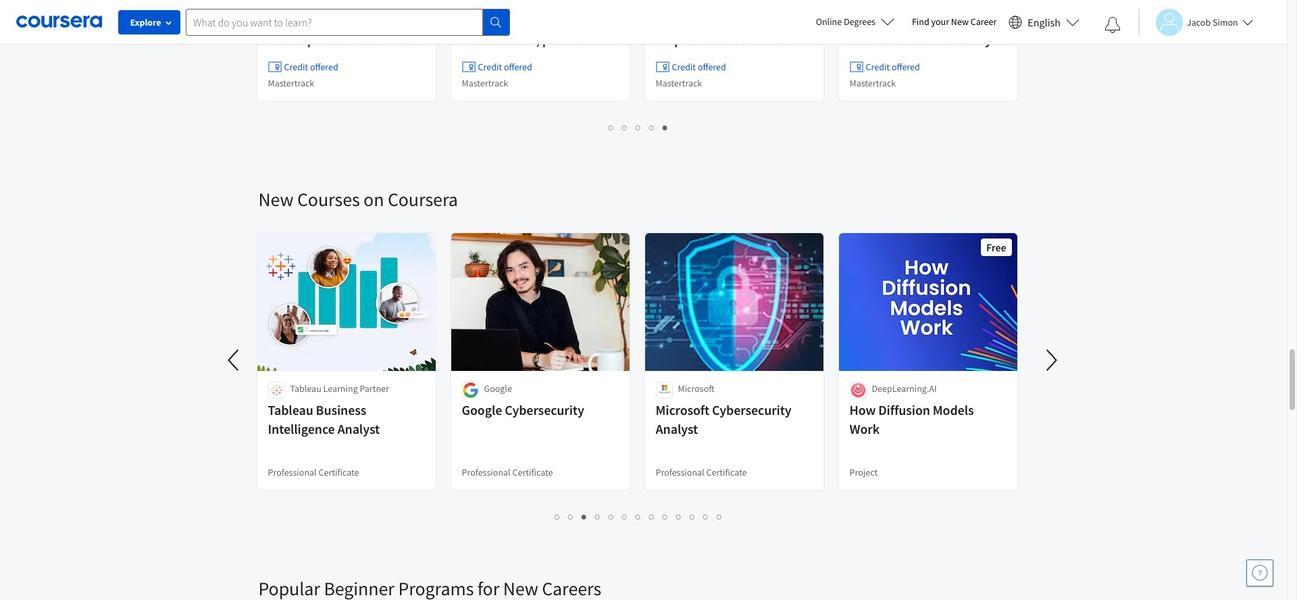 Task type: vqa. For each thing, say whether or not it's contained in the screenshot.
Guided
no



Task type: locate. For each thing, give the bounding box(es) containing it.
0 vertical spatial 3 button
[[632, 120, 645, 135]]

mastertrack for sustainability and development mastertrack® certificate
[[268, 77, 314, 89]]

4 credit from the left
[[866, 61, 890, 73]]

sustainability and development mastertrack® certificate
[[268, 12, 424, 67]]

empresas
[[656, 31, 712, 48]]

coursera
[[388, 187, 458, 212]]

partner
[[360, 383, 389, 395]]

1 vertical spatial list
[[258, 509, 1019, 524]]

2 professional from the left
[[462, 466, 511, 478]]

3 professional from the left
[[656, 466, 705, 478]]

11 button
[[686, 509, 701, 524]]

0 horizontal spatial 3 button
[[578, 509, 591, 524]]

0 vertical spatial 5
[[663, 121, 668, 134]]

1 inside the new courses on coursera carousel element
[[555, 510, 560, 523]]

professional certificate for google
[[462, 466, 553, 478]]

next slide image
[[1036, 344, 1068, 376]]

1 horizontal spatial certificado
[[873, 50, 937, 67]]

how
[[850, 401, 876, 418]]

1 credit offered from the left
[[284, 61, 338, 73]]

certificate up 13
[[707, 466, 747, 478]]

2 for the rightmost 3 button
[[622, 121, 628, 134]]

work
[[850, 420, 880, 437]]

4 offered from the left
[[892, 61, 920, 73]]

credit down software
[[866, 61, 890, 73]]

0 vertical spatial certificado
[[715, 31, 778, 48]]

credit offered for certificate
[[284, 61, 338, 73]]

2 list from the top
[[258, 509, 1019, 524]]

microsoft down microsoft image
[[656, 401, 710, 418]]

cybersecurity for microsoft cybersecurity analyst
[[712, 401, 792, 418]]

automatizada
[[903, 31, 983, 48]]

1 horizontal spatial 1 button
[[605, 120, 618, 135]]

credit
[[284, 61, 308, 73], [478, 61, 502, 73], [672, 61, 696, 73], [866, 61, 890, 73]]

tableau right tableau learning partner icon
[[290, 383, 322, 395]]

4 inside the new courses on coursera carousel element
[[595, 510, 601, 523]]

0 horizontal spatial 4
[[595, 510, 601, 523]]

google for google
[[484, 383, 512, 395]]

find
[[912, 16, 930, 28]]

credit offered for software
[[866, 61, 920, 73]]

2 horizontal spatial professional certificate
[[656, 466, 747, 478]]

ingeniería
[[927, 12, 985, 29]]

tableau learning partner image
[[268, 382, 285, 399]]

certificado down software
[[873, 50, 937, 67]]

1 vertical spatial 3
[[582, 510, 587, 523]]

1 vertical spatial tableau
[[268, 401, 313, 418]]

microsoft
[[678, 383, 715, 395], [656, 401, 710, 418]]

administración
[[656, 12, 743, 29]]

microsoft image
[[656, 382, 673, 399]]

0 vertical spatial tableau
[[290, 383, 322, 395]]

12 button
[[699, 509, 714, 524]]

development
[[268, 31, 345, 48]]

0 vertical spatial mastertrack®
[[348, 31, 424, 48]]

0 horizontal spatial 4 button
[[591, 509, 605, 524]]

2
[[622, 121, 628, 134], [568, 510, 574, 523]]

mastertrack® down and
[[348, 31, 424, 48]]

1 vertical spatial 2 button
[[564, 509, 578, 524]]

1
[[609, 121, 614, 134], [555, 510, 560, 523]]

microsoft inside microsoft cybersecurity analyst
[[656, 401, 710, 418]]

13
[[717, 510, 728, 523]]

4 for bottommost 3 button
[[595, 510, 601, 523]]

de
[[746, 12, 760, 29], [910, 12, 924, 29], [987, 12, 1002, 29]]

analyst down business
[[338, 420, 380, 437]]

1 horizontal spatial 5
[[663, 121, 668, 134]]

certificado down the "administración"
[[715, 31, 778, 48]]

mastertrack® inside sustainability and development mastertrack® certificate
[[348, 31, 424, 48]]

4
[[649, 121, 655, 134], [595, 510, 601, 523]]

0 horizontal spatial 1
[[555, 510, 560, 523]]

certificado inside administración de empresas certificado mastertrack®
[[715, 31, 778, 48]]

What do you want to learn? text field
[[186, 8, 483, 35]]

professional certificate
[[268, 466, 359, 478], [462, 466, 553, 478], [656, 466, 747, 478]]

online degrees button
[[805, 7, 906, 36]]

0 vertical spatial 4 button
[[645, 120, 659, 135]]

software
[[850, 31, 900, 48]]

career
[[971, 16, 997, 28]]

1 for 2 button corresponding to 1 button related to bottommost 3 button
[[555, 510, 560, 523]]

certificate
[[268, 50, 328, 67], [319, 466, 359, 478], [513, 466, 553, 478], [707, 466, 747, 478]]

3 inside the new courses on coursera carousel element
[[582, 510, 587, 523]]

1 vertical spatial 3 button
[[578, 509, 591, 524]]

12
[[704, 510, 714, 523]]

de for principios
[[910, 12, 924, 29]]

4 button for bottommost 3 button
[[591, 509, 605, 524]]

new
[[951, 16, 969, 28], [258, 187, 294, 212]]

1 horizontal spatial analyst
[[656, 420, 698, 437]]

online
[[816, 16, 842, 28]]

de up the y
[[987, 12, 1002, 29]]

mastertrack
[[268, 77, 314, 89], [462, 77, 508, 89], [656, 77, 702, 89], [850, 77, 896, 89]]

google for google cybersecurity
[[462, 401, 502, 418]]

0 horizontal spatial cybersecurity
[[505, 401, 584, 418]]

2 vertical spatial mastertrack®
[[850, 69, 926, 86]]

certificate down development
[[268, 50, 328, 67]]

credit down development
[[284, 61, 308, 73]]

1 de from the left
[[746, 12, 760, 29]]

2 credit from the left
[[478, 61, 502, 73]]

0 vertical spatial 3
[[636, 121, 641, 134]]

google down google image
[[462, 401, 502, 418]]

0 horizontal spatial 2 button
[[564, 509, 578, 524]]

0 horizontal spatial 1 button
[[551, 509, 564, 524]]

mastertrack® down "empresas"
[[656, 50, 732, 67]]

1 horizontal spatial 4
[[649, 121, 655, 134]]

0 vertical spatial 2
[[622, 121, 628, 134]]

3 button
[[632, 120, 645, 135], [578, 509, 591, 524]]

1 horizontal spatial 2 button
[[618, 120, 632, 135]]

2 inside the new courses on coursera carousel element
[[568, 510, 574, 523]]

0 horizontal spatial certificado
[[715, 31, 778, 48]]

degrees
[[844, 16, 876, 28]]

1 cybersecurity from the left
[[505, 401, 584, 418]]

on
[[364, 187, 384, 212]]

cybersecurity for google cybersecurity
[[505, 401, 584, 418]]

0 vertical spatial 5 button
[[659, 120, 672, 135]]

tableau for tableau business intelligence analyst
[[268, 401, 313, 418]]

tableau
[[290, 383, 322, 395], [268, 401, 313, 418]]

1 offered from the left
[[310, 61, 338, 73]]

cybersecurity
[[505, 401, 584, 418], [712, 401, 792, 418]]

1 horizontal spatial 2
[[622, 121, 628, 134]]

credit for software
[[866, 61, 890, 73]]

professional certificate up 10 11 12 13
[[656, 466, 747, 478]]

0 horizontal spatial 5 button
[[605, 509, 618, 524]]

5 button
[[659, 120, 672, 135], [605, 509, 618, 524]]

1 vertical spatial new
[[258, 187, 294, 212]]

0 horizontal spatial mastertrack®
[[348, 31, 424, 48]]

new right your at the top
[[951, 16, 969, 28]]

microsoft cybersecurity analyst
[[656, 401, 792, 437]]

1 vertical spatial microsoft
[[656, 401, 710, 418]]

new left courses
[[258, 187, 294, 212]]

1 vertical spatial 4
[[595, 510, 601, 523]]

6
[[622, 510, 628, 523]]

0 horizontal spatial professional certificate
[[268, 466, 359, 478]]

1 analyst from the left
[[338, 420, 380, 437]]

3
[[636, 121, 641, 134], [582, 510, 587, 523]]

find your new career link
[[906, 14, 1004, 30]]

2 de from the left
[[910, 12, 924, 29]]

None search field
[[186, 8, 510, 35]]

1 horizontal spatial 3
[[636, 121, 641, 134]]

1 horizontal spatial de
[[910, 12, 924, 29]]

0 horizontal spatial analyst
[[338, 420, 380, 437]]

1 horizontal spatial cybersecurity
[[712, 401, 792, 418]]

0 horizontal spatial 3
[[582, 510, 587, 523]]

1 horizontal spatial 1
[[609, 121, 614, 134]]

professional certificate for microsoft
[[656, 466, 747, 478]]

1 vertical spatial certificado
[[873, 50, 937, 67]]

mastertrack®
[[348, 31, 424, 48], [656, 50, 732, 67], [850, 69, 926, 86]]

professional for microsoft cybersecurity analyst
[[656, 466, 705, 478]]

principios
[[850, 12, 907, 29]]

project
[[850, 466, 878, 478]]

5 button for 4 button for bottommost 3 button
[[605, 509, 618, 524]]

0 vertical spatial 4
[[649, 121, 655, 134]]

0 horizontal spatial new
[[258, 187, 294, 212]]

1 horizontal spatial professional certificate
[[462, 466, 553, 478]]

mastertrack for administración de empresas certificado mastertrack®
[[656, 77, 702, 89]]

tableau inside tableau business intelligence analyst
[[268, 401, 313, 418]]

de inside administración de empresas certificado mastertrack®
[[746, 12, 760, 29]]

1 vertical spatial google
[[462, 401, 502, 418]]

microsoft for microsoft
[[678, 383, 715, 395]]

de left your at the top
[[910, 12, 924, 29]]

2 analyst from the left
[[656, 420, 698, 437]]

find your new career
[[912, 16, 997, 28]]

credit offered
[[284, 61, 338, 73], [478, 61, 532, 73], [672, 61, 726, 73], [866, 61, 920, 73]]

de right the "administración"
[[746, 12, 760, 29]]

3 for the rightmost 3 button
[[636, 121, 641, 134]]

jacob simon
[[1187, 16, 1239, 28]]

english button
[[1004, 0, 1085, 44]]

0 vertical spatial 1
[[609, 121, 614, 134]]

0 horizontal spatial 5
[[609, 510, 614, 523]]

mastertrack® down 'ágil'
[[850, 69, 926, 86]]

2 button
[[618, 120, 632, 135], [564, 509, 578, 524]]

3 de from the left
[[987, 12, 1002, 29]]

1 horizontal spatial 5 button
[[659, 120, 672, 135]]

microsoft right microsoft image
[[678, 383, 715, 395]]

1 vertical spatial 4 button
[[591, 509, 605, 524]]

offered for mastertrack®
[[698, 61, 726, 73]]

credit for certificate
[[284, 61, 308, 73]]

professional certificate down google cybersecurity at left
[[462, 466, 553, 478]]

english
[[1028, 15, 1061, 29]]

certificate down google cybersecurity at left
[[513, 466, 553, 478]]

and
[[350, 12, 372, 29]]

1 horizontal spatial 4 button
[[645, 120, 659, 135]]

1 horizontal spatial mastertrack®
[[656, 50, 732, 67]]

1 credit from the left
[[284, 61, 308, 73]]

3 professional certificate from the left
[[656, 466, 747, 478]]

professional
[[268, 466, 317, 478], [462, 466, 511, 478], [656, 466, 705, 478]]

credit down "empresas"
[[672, 61, 696, 73]]

2 offered from the left
[[504, 61, 532, 73]]

certificado
[[715, 31, 778, 48], [873, 50, 937, 67]]

10
[[676, 510, 687, 523]]

11
[[690, 510, 701, 523]]

1 horizontal spatial new
[[951, 16, 969, 28]]

1 horizontal spatial 3 button
[[632, 120, 645, 135]]

3 offered from the left
[[698, 61, 726, 73]]

credit down universidad de los andes icon at top
[[478, 61, 502, 73]]

1 button
[[605, 120, 618, 135], [551, 509, 564, 524]]

1 vertical spatial 5
[[609, 510, 614, 523]]

1 vertical spatial 1
[[555, 510, 560, 523]]

1 professional from the left
[[268, 466, 317, 478]]

tableau business intelligence analyst
[[268, 401, 380, 437]]

universidad de los andes image
[[850, 0, 867, 9]]

1 horizontal spatial professional
[[462, 466, 511, 478]]

1 mastertrack from the left
[[268, 77, 314, 89]]

jacob simon button
[[1139, 8, 1253, 35]]

4 credit offered from the left
[[866, 61, 920, 73]]

analyst
[[338, 420, 380, 437], [656, 420, 698, 437]]

list
[[258, 120, 1019, 135], [258, 509, 1019, 524]]

5
[[663, 121, 668, 134], [609, 510, 614, 523]]

3 mastertrack from the left
[[656, 77, 702, 89]]

0 vertical spatial list
[[258, 120, 1019, 135]]

2 horizontal spatial professional
[[656, 466, 705, 478]]

0 vertical spatial google
[[484, 383, 512, 395]]

0 horizontal spatial de
[[746, 12, 760, 29]]

mastertrack® inside principios de ingeniería de software automatizada y ágil certificado mastertrack®
[[850, 69, 926, 86]]

2 professional certificate from the left
[[462, 466, 553, 478]]

0 vertical spatial 2 button
[[618, 120, 632, 135]]

business
[[316, 401, 366, 418]]

mastertrack for principios de ingeniería de software automatizada y ágil certificado mastertrack®
[[850, 77, 896, 89]]

10 button
[[672, 509, 687, 524]]

sustainability
[[268, 12, 347, 29]]

1 button for the rightmost 3 button
[[605, 120, 618, 135]]

1 vertical spatial 2
[[568, 510, 574, 523]]

google right google image
[[484, 383, 512, 395]]

0 vertical spatial 1 button
[[605, 120, 618, 135]]

professional for google cybersecurity
[[462, 466, 511, 478]]

cybersecurity inside microsoft cybersecurity analyst
[[712, 401, 792, 418]]

offered
[[310, 61, 338, 73], [504, 61, 532, 73], [698, 61, 726, 73], [892, 61, 920, 73]]

5 inside the new courses on coursera carousel element
[[609, 510, 614, 523]]

1 professional certificate from the left
[[268, 466, 359, 478]]

offered for software
[[892, 61, 920, 73]]

2 horizontal spatial de
[[987, 12, 1002, 29]]

0 vertical spatial microsoft
[[678, 383, 715, 395]]

1 vertical spatial mastertrack®
[[656, 50, 732, 67]]

3 credit from the left
[[672, 61, 696, 73]]

courses
[[297, 187, 360, 212]]

4 mastertrack from the left
[[850, 77, 896, 89]]

how diffusion models work
[[850, 401, 974, 437]]

professional certificate down intelligence
[[268, 466, 359, 478]]

3 credit offered from the left
[[672, 61, 726, 73]]

google
[[484, 383, 512, 395], [462, 401, 502, 418]]

4 button
[[645, 120, 659, 135], [591, 509, 605, 524]]

tableau learning partner
[[290, 383, 389, 395]]

analyst down microsoft image
[[656, 420, 698, 437]]

0 horizontal spatial 2
[[568, 510, 574, 523]]

1 vertical spatial 1 button
[[551, 509, 564, 524]]

1 button for bottommost 3 button
[[551, 509, 564, 524]]

2 cybersecurity from the left
[[712, 401, 792, 418]]

certificate down tableau business intelligence analyst
[[319, 466, 359, 478]]

tableau up intelligence
[[268, 401, 313, 418]]

2 horizontal spatial mastertrack®
[[850, 69, 926, 86]]

1 vertical spatial 5 button
[[605, 509, 618, 524]]

2 button for 1 button for the rightmost 3 button
[[618, 120, 632, 135]]

0 horizontal spatial professional
[[268, 466, 317, 478]]



Task type: describe. For each thing, give the bounding box(es) containing it.
universidad de palermo image
[[656, 0, 673, 9]]

deeplearning.ai image
[[850, 382, 867, 399]]

4 for the rightmost 3 button
[[649, 121, 655, 134]]

administración de empresas certificado mastertrack®
[[656, 12, 778, 67]]

5 for bottommost 3 button
[[609, 510, 614, 523]]

coursera image
[[16, 11, 102, 33]]

your
[[932, 16, 950, 28]]

13 button
[[713, 509, 728, 524]]

intelligence
[[268, 420, 335, 437]]

0 vertical spatial new
[[951, 16, 969, 28]]

certificate for microsoft cybersecurity analyst
[[707, 466, 747, 478]]

1 list from the top
[[258, 120, 1019, 135]]

help center image
[[1252, 565, 1268, 581]]

diffusion
[[879, 401, 930, 418]]

2 credit offered from the left
[[478, 61, 532, 73]]

free
[[987, 241, 1007, 254]]

jacob
[[1187, 16, 1211, 28]]

2 button for 1 button related to bottommost 3 button
[[564, 509, 578, 524]]

6 button
[[618, 509, 632, 524]]

de for administración
[[746, 12, 760, 29]]

models
[[933, 401, 974, 418]]

new courses on coursera carousel element
[[218, 147, 1068, 536]]

new courses on coursera
[[258, 187, 458, 212]]

7 button
[[632, 509, 645, 524]]

analyst inside tableau business intelligence analyst
[[338, 420, 380, 437]]

offered for certificate
[[310, 61, 338, 73]]

5 button for the rightmost 3 button's 4 button
[[659, 120, 672, 135]]

certificado inside principios de ingeniería de software automatizada y ágil certificado mastertrack®
[[873, 50, 937, 67]]

professional for tableau business intelligence analyst
[[268, 466, 317, 478]]

google image
[[462, 382, 479, 399]]

online degrees
[[816, 16, 876, 28]]

4 button for the rightmost 3 button
[[645, 120, 659, 135]]

10 11 12 13
[[676, 510, 728, 523]]

credit offered for mastertrack®
[[672, 61, 726, 73]]

show notifications image
[[1105, 17, 1121, 33]]

tableau for tableau learning partner
[[290, 383, 322, 395]]

certificate for google cybersecurity
[[513, 466, 553, 478]]

simon
[[1213, 16, 1239, 28]]

google cybersecurity
[[462, 401, 584, 418]]

2 mastertrack from the left
[[462, 77, 508, 89]]

university of michigan image
[[268, 0, 285, 9]]

y
[[985, 31, 992, 48]]

explore
[[130, 16, 161, 28]]

8
[[649, 510, 655, 523]]

learning
[[323, 383, 358, 395]]

5 for the rightmost 3 button
[[663, 121, 668, 134]]

mastertrack® inside administración de empresas certificado mastertrack®
[[656, 50, 732, 67]]

explore button
[[118, 10, 180, 34]]

deeplearning.ai
[[872, 383, 937, 395]]

professional certificate for tableau
[[268, 466, 359, 478]]

certificate inside sustainability and development mastertrack® certificate
[[268, 50, 328, 67]]

7
[[636, 510, 641, 523]]

9 button
[[659, 509, 672, 524]]

1 for 2 button associated with 1 button for the rightmost 3 button
[[609, 121, 614, 134]]

3 for bottommost 3 button
[[582, 510, 587, 523]]

credit for mastertrack®
[[672, 61, 696, 73]]

list inside the new courses on coursera carousel element
[[258, 509, 1019, 524]]

universidad de los andes image
[[462, 0, 479, 9]]

9
[[663, 510, 668, 523]]

certificate for tableau business intelligence analyst
[[319, 466, 359, 478]]

2 for bottommost 3 button
[[568, 510, 574, 523]]

analyst inside microsoft cybersecurity analyst
[[656, 420, 698, 437]]

8 button
[[645, 509, 659, 524]]

previous slide image
[[218, 344, 250, 376]]

microsoft for microsoft cybersecurity analyst
[[656, 401, 710, 418]]

principios de ingeniería de software automatizada y ágil certificado mastertrack®
[[850, 12, 1002, 86]]

ágil
[[850, 50, 871, 67]]



